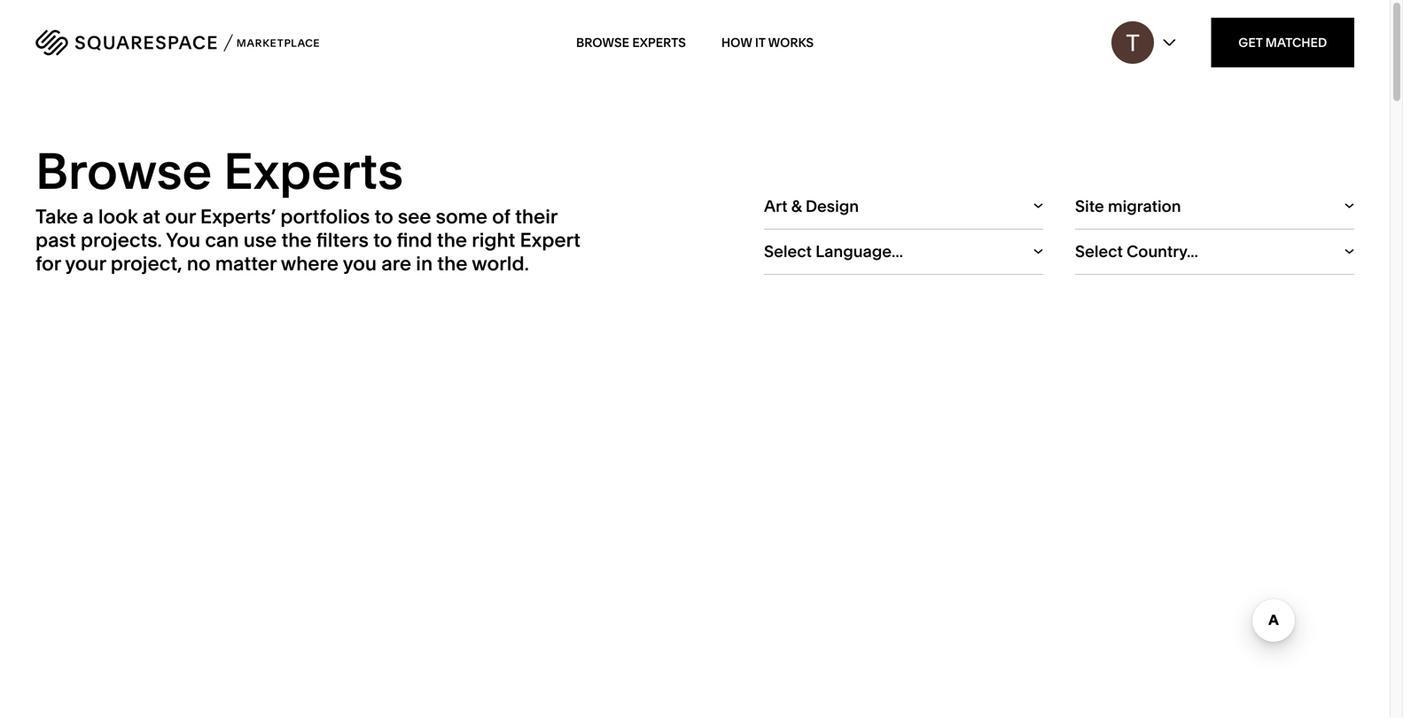 Task type: locate. For each thing, give the bounding box(es) containing it.
0 horizontal spatial experts
[[224, 141, 403, 202]]

1 select from the left
[[764, 242, 812, 261]]

art & design
[[764, 196, 859, 216]]

to
[[375, 204, 393, 228], [373, 228, 392, 252]]

expert
[[520, 228, 581, 252]]

get matched
[[1239, 35, 1327, 50]]

select inside select language... button
[[764, 242, 812, 261]]

experts inside browse experts take a look at our experts' portfolios to see some of their past projects. you can use the filters to find the right expert for your project, no matter where you are in the world.
[[224, 141, 403, 202]]

get matched link
[[1212, 18, 1355, 67]]

of
[[492, 204, 511, 228]]

select language... button
[[764, 229, 1044, 275]]

design
[[806, 196, 859, 216]]

browse inside browse experts take a look at our experts' portfolios to see some of their past projects. you can use the filters to find the right expert for your project, no matter where you are in the world.
[[35, 141, 212, 202]]

0 vertical spatial experts
[[633, 35, 686, 50]]

their
[[515, 204, 558, 228]]

experts left how
[[633, 35, 686, 50]]

site migration button
[[1075, 184, 1355, 229]]

to left see
[[375, 204, 393, 228]]

select
[[764, 242, 812, 261], [1075, 242, 1123, 261]]

a
[[83, 204, 94, 228]]

country...
[[1127, 242, 1199, 261]]

the
[[281, 228, 312, 252], [437, 228, 467, 252], [437, 251, 468, 275]]

experts
[[633, 35, 686, 50], [224, 141, 403, 202]]

in
[[416, 251, 433, 275]]

migration
[[1108, 196, 1182, 216]]

0 horizontal spatial designer portfolio image image
[[35, 679, 71, 714]]

works
[[768, 35, 814, 50]]

select language...
[[764, 242, 903, 261]]

experts for browse experts take a look at our experts' portfolios to see some of their past projects. you can use the filters to find the right expert for your project, no matter where you are in the world.
[[224, 141, 403, 202]]

2 select from the left
[[1075, 242, 1123, 261]]

select down site
[[1075, 242, 1123, 261]]

0 horizontal spatial browse
[[35, 141, 212, 202]]

art
[[764, 196, 788, 216]]

no
[[187, 251, 211, 275]]

0 vertical spatial browse
[[576, 35, 630, 50]]

how it works
[[722, 35, 814, 50]]

it
[[755, 35, 766, 50]]

site
[[1075, 196, 1105, 216]]

browse experts link
[[576, 18, 686, 67]]

world.
[[472, 251, 529, 275]]

1 vertical spatial experts
[[224, 141, 403, 202]]

browse
[[576, 35, 630, 50], [35, 141, 212, 202]]

are
[[381, 251, 412, 275]]

1 horizontal spatial browse
[[576, 35, 630, 50]]

designer portfolio image image
[[35, 679, 71, 714], [491, 679, 526, 714], [946, 679, 981, 714]]

select for select country...
[[1075, 242, 1123, 261]]

0 horizontal spatial select
[[764, 242, 812, 261]]

filters
[[316, 228, 369, 252]]

1 vertical spatial browse
[[35, 141, 212, 202]]

1 horizontal spatial designer portfolio image image
[[491, 679, 526, 714]]

2 horizontal spatial designer portfolio image image
[[946, 679, 981, 714]]

browse for browse experts take a look at our experts' portfolios to see some of their past projects. you can use the filters to find the right expert for your project, no matter where you are in the world.
[[35, 141, 212, 202]]

1 horizontal spatial select
[[1075, 242, 1123, 261]]

select down &
[[764, 242, 812, 261]]

experts'
[[200, 204, 276, 228]]

projects.
[[81, 228, 162, 252]]

you
[[166, 228, 201, 252]]

select inside select country... button
[[1075, 242, 1123, 261]]

experts up portfolios
[[224, 141, 403, 202]]

experts for browse experts
[[633, 35, 686, 50]]

1 designer portfolio image image from the left
[[35, 679, 71, 714]]

select country...
[[1075, 242, 1199, 261]]

1 horizontal spatial experts
[[633, 35, 686, 50]]

browse experts
[[576, 35, 686, 50]]



Task type: describe. For each thing, give the bounding box(es) containing it.
select for select language...
[[764, 242, 812, 261]]

see
[[398, 204, 431, 228]]

find
[[397, 228, 432, 252]]

3 designer portfolio image image from the left
[[946, 679, 981, 714]]

browse for browse experts
[[576, 35, 630, 50]]

2 designer portfolio image image from the left
[[491, 679, 526, 714]]

how it works link
[[722, 18, 814, 67]]

&
[[791, 196, 802, 216]]

select country... button
[[1075, 229, 1355, 275]]

use
[[244, 228, 277, 252]]

past
[[35, 228, 76, 252]]

where
[[281, 251, 339, 275]]

some
[[436, 204, 488, 228]]

your
[[65, 251, 106, 275]]

can
[[205, 228, 239, 252]]

language...
[[816, 242, 903, 261]]

site migration
[[1075, 196, 1182, 216]]

matter
[[215, 251, 277, 275]]

for
[[35, 251, 61, 275]]

take
[[35, 204, 78, 228]]

our
[[165, 204, 196, 228]]

get
[[1239, 35, 1263, 50]]

browse experts take a look at our experts' portfolios to see some of their past projects. you can use the filters to find the right expert for your project, no matter where you are in the world.
[[35, 141, 581, 275]]

you
[[343, 251, 377, 275]]

at
[[143, 204, 160, 228]]

project,
[[111, 251, 182, 275]]

how
[[722, 35, 752, 50]]

look
[[98, 204, 138, 228]]

right
[[472, 228, 515, 252]]

portfolios
[[280, 204, 370, 228]]

matched
[[1266, 35, 1327, 50]]

to left the find at the top of page
[[373, 228, 392, 252]]

squarespace marketplace image
[[35, 29, 319, 56]]

art & design button
[[764, 184, 1044, 229]]



Task type: vqa. For each thing, say whether or not it's contained in the screenshot.
Squarespace Marketplace image
yes



